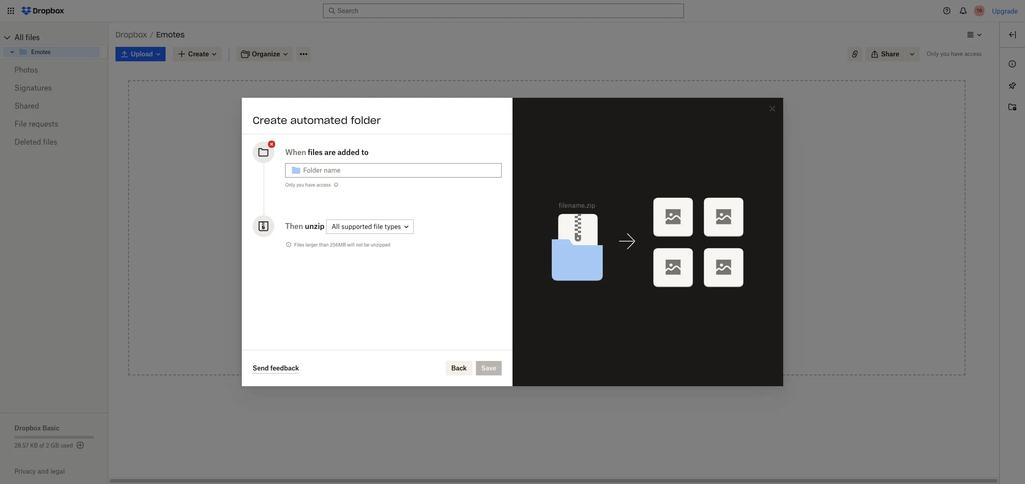 Task type: describe. For each thing, give the bounding box(es) containing it.
to for added
[[361, 148, 369, 157]]

all files link
[[14, 30, 108, 45]]

back
[[451, 365, 467, 372]]

content
[[563, 225, 587, 233]]

drop files here to upload, or use the 'upload' button
[[508, 170, 586, 187]]

than
[[319, 242, 329, 248]]

shared link
[[14, 97, 94, 115]]

all for all supported file types
[[332, 223, 340, 231]]

all files
[[14, 33, 40, 42]]

upload,
[[563, 170, 586, 177]]

dropbox for dropbox / emotes
[[115, 30, 147, 39]]

only you have access inside create automated folder dialog
[[285, 182, 331, 188]]

folder for automated
[[351, 114, 381, 127]]

gb
[[51, 443, 59, 449]]

unzipped
[[371, 242, 390, 248]]

supported
[[341, 223, 372, 231]]

signatures
[[14, 83, 52, 92]]

manage
[[525, 324, 550, 332]]

upgrade link
[[992, 7, 1018, 15]]

will
[[347, 242, 355, 248]]

added
[[337, 148, 360, 157]]

files inside create automated folder dialog
[[308, 148, 323, 157]]

2 vertical spatial to
[[542, 225, 548, 233]]

share button
[[866, 47, 905, 61]]

28.57 kb of 2 gb used
[[14, 443, 73, 449]]

drive
[[554, 273, 569, 281]]

your
[[563, 248, 576, 256]]

upgrade
[[992, 7, 1018, 15]]

create automated folder
[[253, 114, 381, 127]]

more ways to add content element
[[470, 224, 624, 346]]

this
[[516, 248, 527, 256]]

filename.zip
[[559, 201, 595, 209]]

used
[[61, 443, 73, 449]]

open details pane image
[[1007, 29, 1018, 40]]

all supported file types button
[[326, 220, 414, 234]]

files for all files
[[26, 33, 40, 42]]

shared
[[14, 102, 39, 111]]

files are added to
[[308, 148, 369, 157]]

request files button
[[472, 294, 622, 312]]

only inside create automated folder dialog
[[285, 182, 295, 188]]

types
[[385, 223, 401, 231]]

privacy and legal link
[[14, 468, 108, 476]]

get more space image
[[75, 440, 86, 451]]

1 horizontal spatial have
[[951, 51, 963, 57]]

global header element
[[0, 0, 1025, 22]]

dropbox logo - go to the homepage image
[[18, 4, 67, 18]]

emotes inside all files 'tree'
[[31, 49, 51, 55]]

automated
[[290, 114, 348, 127]]

files larger than 256mb will not be unzipped
[[294, 242, 390, 248]]

and for legal
[[38, 468, 49, 476]]

access this folder from your desktop
[[492, 248, 602, 256]]

send feedback
[[253, 364, 299, 372]]

256mb
[[330, 242, 346, 248]]

file requests link
[[14, 115, 94, 133]]

files for request files
[[519, 299, 532, 306]]

access inside create automated folder dialog
[[316, 182, 331, 188]]

ways
[[525, 225, 540, 233]]

google
[[530, 273, 552, 281]]

to for here
[[555, 170, 561, 177]]

send feedback button
[[253, 363, 299, 374]]

then
[[285, 222, 303, 231]]

/
[[150, 31, 153, 38]]

be
[[364, 242, 369, 248]]

request files
[[492, 299, 532, 306]]

access
[[492, 248, 514, 256]]

import
[[492, 273, 513, 281]]

deleted files link
[[14, 133, 94, 151]]

more
[[507, 225, 523, 233]]

then unzip
[[285, 222, 324, 231]]

open pinned items image
[[1007, 80, 1018, 91]]

add
[[550, 225, 561, 233]]

basic
[[42, 425, 59, 432]]

dropbox link
[[115, 29, 147, 41]]

share for share and manage
[[492, 324, 510, 332]]



Task type: vqa. For each thing, say whether or not it's contained in the screenshot.
Share and manage button
yes



Task type: locate. For each thing, give the bounding box(es) containing it.
files down 'file requests' link
[[43, 138, 57, 147]]

1 vertical spatial have
[[305, 182, 315, 188]]

back button
[[446, 361, 472, 376]]

0 vertical spatial have
[[951, 51, 963, 57]]

to
[[361, 148, 369, 157], [555, 170, 561, 177], [542, 225, 548, 233]]

dropbox up the 28.57
[[14, 425, 41, 432]]

have inside create automated folder dialog
[[305, 182, 315, 188]]

from
[[547, 248, 562, 256], [514, 273, 529, 281]]

1 horizontal spatial access
[[964, 51, 982, 57]]

0 horizontal spatial folder
[[351, 114, 381, 127]]

all files tree
[[1, 30, 108, 59]]

create
[[253, 114, 287, 127]]

and left legal at the left bottom of page
[[38, 468, 49, 476]]

privacy and legal
[[14, 468, 65, 476]]

access
[[964, 51, 982, 57], [316, 182, 331, 188]]

deleted
[[14, 138, 41, 147]]

kb
[[30, 443, 38, 449]]

folder for this
[[528, 248, 546, 256]]

photos link
[[14, 61, 94, 79]]

open information panel image
[[1007, 59, 1018, 69]]

1 vertical spatial all
[[332, 223, 340, 231]]

0 horizontal spatial you
[[296, 182, 304, 188]]

0 horizontal spatial access
[[316, 182, 331, 188]]

files inside drop files here to upload, or use the 'upload' button
[[525, 170, 538, 177]]

0 vertical spatial only you have access
[[927, 51, 982, 57]]

or
[[508, 180, 515, 187]]

from right "import"
[[514, 273, 529, 281]]

emotes
[[156, 30, 185, 39], [31, 49, 51, 55]]

all for all files
[[14, 33, 24, 42]]

use
[[516, 180, 527, 187]]

file
[[14, 120, 27, 129]]

0 vertical spatial only
[[927, 51, 939, 57]]

import from google drive
[[492, 273, 569, 281]]

drop
[[508, 170, 523, 177]]

feedback
[[270, 364, 299, 372]]

0 horizontal spatial share
[[492, 324, 510, 332]]

send
[[253, 364, 269, 372]]

dropbox basic
[[14, 425, 59, 432]]

0 horizontal spatial have
[[305, 182, 315, 188]]

more ways to add content
[[507, 225, 587, 233]]

and for manage
[[511, 324, 523, 332]]

you
[[940, 51, 950, 57], [296, 182, 304, 188]]

to inside drop files here to upload, or use the 'upload' button
[[555, 170, 561, 177]]

1 vertical spatial only
[[285, 182, 295, 188]]

1 vertical spatial access
[[316, 182, 331, 188]]

dropbox for dropbox basic
[[14, 425, 41, 432]]

only you have access
[[927, 51, 982, 57], [285, 182, 331, 188]]

1 vertical spatial only you have access
[[285, 182, 331, 188]]

all inside the all supported file types popup button
[[332, 223, 340, 231]]

0 horizontal spatial from
[[514, 273, 529, 281]]

1 vertical spatial folder
[[528, 248, 546, 256]]

0 horizontal spatial and
[[38, 468, 49, 476]]

1 vertical spatial you
[[296, 182, 304, 188]]

Folder name text field
[[303, 166, 496, 176]]

files inside 'tree'
[[26, 33, 40, 42]]

and left manage
[[511, 324, 523, 332]]

and inside button
[[511, 324, 523, 332]]

signatures link
[[14, 79, 94, 97]]

1 horizontal spatial you
[[940, 51, 950, 57]]

all
[[14, 33, 24, 42], [332, 223, 340, 231]]

emotes link
[[18, 46, 100, 57]]

0 vertical spatial folder
[[351, 114, 381, 127]]

the
[[528, 180, 538, 187]]

deleted files
[[14, 138, 57, 147]]

0 horizontal spatial emotes
[[31, 49, 51, 55]]

all inside the all files link
[[14, 33, 24, 42]]

1 vertical spatial dropbox
[[14, 425, 41, 432]]

files for drop files here to upload, or use the 'upload' button
[[525, 170, 538, 177]]

request
[[492, 299, 517, 306]]

share and manage button
[[472, 319, 622, 337]]

0 vertical spatial you
[[940, 51, 950, 57]]

folder inside "more ways to add content" element
[[528, 248, 546, 256]]

files right request
[[519, 299, 532, 306]]

folder right this
[[528, 248, 546, 256]]

not
[[356, 242, 363, 248]]

0 horizontal spatial only you have access
[[285, 182, 331, 188]]

files down the dropbox logo - go to the homepage
[[26, 33, 40, 42]]

files for deleted files
[[43, 138, 57, 147]]

and
[[511, 324, 523, 332], [38, 468, 49, 476]]

1 vertical spatial share
[[492, 324, 510, 332]]

1 horizontal spatial share
[[881, 50, 899, 58]]

share for share
[[881, 50, 899, 58]]

0 vertical spatial access
[[964, 51, 982, 57]]

1 horizontal spatial to
[[542, 225, 548, 233]]

1 horizontal spatial folder
[[528, 248, 546, 256]]

to inside dialog
[[361, 148, 369, 157]]

privacy
[[14, 468, 36, 476]]

folder inside dialog
[[351, 114, 381, 127]]

open activity image
[[1007, 102, 1018, 113]]

folder permissions image
[[333, 181, 340, 189]]

1 horizontal spatial emotes
[[156, 30, 185, 39]]

0 horizontal spatial all
[[14, 33, 24, 42]]

1 vertical spatial from
[[514, 273, 529, 281]]

files
[[294, 242, 304, 248]]

to right added
[[361, 148, 369, 157]]

files left are
[[308, 148, 323, 157]]

1 vertical spatial and
[[38, 468, 49, 476]]

from left your at the right of page
[[547, 248, 562, 256]]

to left add
[[542, 225, 548, 233]]

0 vertical spatial and
[[511, 324, 523, 332]]

of
[[39, 443, 44, 449]]

0 vertical spatial from
[[547, 248, 562, 256]]

all supported file types
[[332, 223, 401, 231]]

you inside create automated folder dialog
[[296, 182, 304, 188]]

0 vertical spatial share
[[881, 50, 899, 58]]

file requests
[[14, 120, 58, 129]]

0 vertical spatial emotes
[[156, 30, 185, 39]]

dropbox left /
[[115, 30, 147, 39]]

'upload'
[[540, 180, 564, 187]]

button
[[565, 180, 585, 187]]

unzip
[[305, 222, 324, 231]]

0 vertical spatial dropbox
[[115, 30, 147, 39]]

legal
[[50, 468, 65, 476]]

have
[[951, 51, 963, 57], [305, 182, 315, 188]]

to right the here at the top right of the page
[[555, 170, 561, 177]]

0 vertical spatial all
[[14, 33, 24, 42]]

0 horizontal spatial to
[[361, 148, 369, 157]]

folder up added
[[351, 114, 381, 127]]

emotes down all files on the top left of the page
[[31, 49, 51, 55]]

larger
[[305, 242, 318, 248]]

0 vertical spatial to
[[361, 148, 369, 157]]

files inside button
[[519, 299, 532, 306]]

share inside button
[[881, 50, 899, 58]]

2
[[46, 443, 49, 449]]

1 horizontal spatial all
[[332, 223, 340, 231]]

only
[[927, 51, 939, 57], [285, 182, 295, 188]]

here
[[539, 170, 553, 177]]

28.57
[[14, 443, 29, 449]]

1 vertical spatial emotes
[[31, 49, 51, 55]]

emotes right /
[[156, 30, 185, 39]]

1 horizontal spatial only
[[927, 51, 939, 57]]

1 horizontal spatial from
[[547, 248, 562, 256]]

are
[[324, 148, 336, 157]]

1 vertical spatial to
[[555, 170, 561, 177]]

desktop
[[578, 248, 602, 256]]

requests
[[29, 120, 58, 129]]

1 horizontal spatial and
[[511, 324, 523, 332]]

files up the the
[[525, 170, 538, 177]]

all up 256mb
[[332, 223, 340, 231]]

dropbox
[[115, 30, 147, 39], [14, 425, 41, 432]]

create automated folder dialog
[[242, 98, 783, 387]]

all up "photos" at left top
[[14, 33, 24, 42]]

folder
[[351, 114, 381, 127], [528, 248, 546, 256]]

0 horizontal spatial dropbox
[[14, 425, 41, 432]]

share and manage
[[492, 324, 550, 332]]

1 horizontal spatial dropbox
[[115, 30, 147, 39]]

file
[[374, 223, 383, 231]]

share
[[881, 50, 899, 58], [492, 324, 510, 332]]

0 horizontal spatial only
[[285, 182, 295, 188]]

2 horizontal spatial to
[[555, 170, 561, 177]]

when
[[285, 148, 306, 157]]

share inside button
[[492, 324, 510, 332]]

1 horizontal spatial only you have access
[[927, 51, 982, 57]]

dropbox / emotes
[[115, 30, 185, 39]]

photos
[[14, 65, 38, 74]]

files
[[26, 33, 40, 42], [43, 138, 57, 147], [308, 148, 323, 157], [525, 170, 538, 177], [519, 299, 532, 306]]



